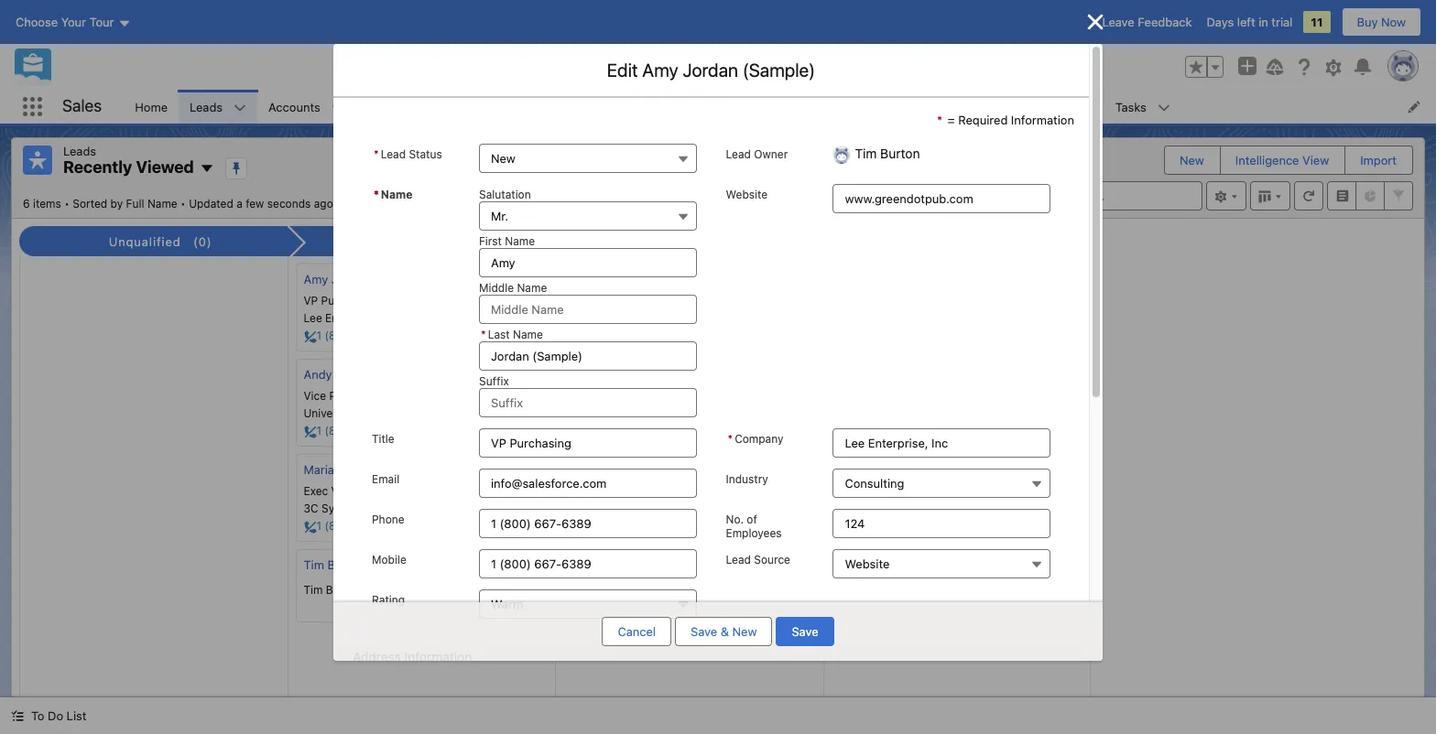 Task type: vqa. For each thing, say whether or not it's contained in the screenshot.
Date
no



Task type: describe. For each thing, give the bounding box(es) containing it.
text default image inside to do list button
[[11, 710, 24, 723]]

inc
[[385, 312, 400, 325]]

systems
[[322, 502, 366, 516]]

* for * last name
[[481, 328, 486, 342]]

burton for tim burton
[[328, 558, 365, 572]]

text default image for amy jordan (sample)
[[526, 276, 539, 289]]

mobile
[[372, 553, 407, 567]]

buy now button
[[1342, 7, 1422, 37]]

tim for tim burton enterprises
[[304, 583, 323, 597]]

none search field inside recently viewed|leads|list view element
[[983, 181, 1203, 210]]

* for * = required information
[[937, 113, 943, 127]]

1 horizontal spatial new
[[733, 625, 757, 640]]

do
[[48, 709, 63, 724]]

list view controls image
[[1207, 181, 1247, 210]]

industry
[[726, 473, 769, 487]]

viewed
[[136, 158, 194, 177]]

name inside recently viewed|leads|list view element
[[147, 197, 177, 210]]

tim for tim burton
[[304, 558, 324, 572]]

Salutation button
[[479, 202, 697, 231]]

edit
[[607, 60, 638, 81]]

unqualified
[[109, 235, 181, 249]]

buy now
[[1358, 15, 1407, 29]]

1 horizontal spatial amy
[[643, 60, 679, 81]]

first name
[[479, 235, 535, 248]]

lead source
[[726, 553, 791, 567]]

left
[[1238, 15, 1256, 29]]

technologies
[[355, 407, 423, 421]]

address information
[[353, 650, 472, 665]]

contacts list item
[[355, 90, 451, 124]]

leads link
[[179, 90, 234, 124]]

tim burton enterprises
[[304, 583, 423, 597]]

phone
[[372, 513, 405, 527]]

First Name text field
[[479, 248, 697, 278]]

Rating button
[[479, 590, 697, 619]]

analytics
[[1043, 99, 1094, 114]]

Lead Status, New button
[[479, 144, 697, 173]]

text default image for tim burton
[[526, 561, 539, 574]]

andy smith (sample)
[[304, 367, 421, 382]]

gardner
[[338, 463, 383, 477]]

sarah loehr (sample)
[[572, 272, 692, 287]]

click to dial disabled image for maria gardner (sample)
[[304, 519, 521, 534]]

6 items • sorted by full name • updated a few seconds ago
[[23, 197, 333, 210]]

lead for lead owner
[[726, 148, 751, 161]]

new button
[[1166, 147, 1220, 174]]

opportunities link
[[451, 90, 549, 124]]

name right last
[[513, 328, 543, 342]]

click to dial disabled image for andy smith (sample)
[[304, 424, 521, 439]]

lead left the status
[[381, 148, 406, 161]]

* for * lead status
[[374, 148, 379, 161]]

intelligence view button
[[1221, 147, 1345, 174]]

(sample) up forecasts "link"
[[743, 60, 816, 81]]

enterprises
[[364, 583, 423, 597]]

forecasts link
[[669, 90, 745, 124]]

owner
[[754, 148, 788, 161]]

vice president universal technologies
[[304, 389, 423, 421]]

* for * company
[[728, 433, 733, 446]]

to do list
[[31, 709, 86, 724]]

click to dial disabled image for amy jordan (sample)
[[304, 329, 521, 344]]

0 vertical spatial website
[[726, 188, 768, 202]]

salutation
[[479, 188, 531, 202]]

(sample) for andy smith (sample)
[[371, 367, 421, 382]]

of
[[747, 513, 758, 527]]

Search Recently Viewed list view. search field
[[983, 181, 1203, 210]]

loehr
[[607, 272, 639, 287]]

text default image for maria gardner (sample)
[[526, 466, 539, 479]]

smith
[[336, 367, 367, 382]]

in
[[1259, 15, 1269, 29]]

exec
[[304, 485, 328, 498]]

to do list button
[[0, 698, 97, 735]]

leads inside 'list item'
[[190, 99, 223, 114]]

working
[[656, 235, 708, 249]]

accounts list item
[[258, 90, 355, 124]]

rating
[[372, 594, 405, 608]]

few
[[246, 197, 264, 210]]

by
[[110, 197, 123, 210]]

save & new button
[[675, 618, 773, 647]]

tasks link
[[1105, 90, 1158, 124]]

now
[[1382, 15, 1407, 29]]

universal
[[304, 407, 352, 421]]

vp purchasing lee enterprise, inc
[[304, 294, 400, 325]]

amy jordan (sample) link
[[304, 272, 423, 287]]

inc.
[[620, 312, 639, 325]]

days left in trial
[[1207, 15, 1293, 29]]

system administrator medlife, inc.
[[572, 294, 683, 325]]

leave
[[1103, 15, 1135, 29]]

lee
[[304, 312, 322, 325]]

intelligence view
[[1236, 153, 1330, 168]]

sarah loehr (sample) link
[[572, 272, 692, 287]]

no.
[[726, 513, 744, 527]]

warm
[[491, 597, 523, 612]]

* for * name
[[374, 188, 379, 202]]

leave feedback link
[[1103, 15, 1193, 29]]

forecasts
[[680, 99, 734, 114]]

3c
[[304, 502, 319, 516]]

Phone text field
[[479, 509, 697, 539]]

home
[[135, 99, 168, 114]]

company
[[735, 433, 784, 446]]

sorted
[[73, 197, 107, 210]]

status
[[409, 148, 442, 161]]

vp inside the vp purchasing lee enterprise, inc
[[304, 294, 318, 308]]

cancel
[[618, 625, 656, 640]]

save for save
[[792, 625, 819, 640]]

employees
[[726, 527, 782, 541]]

calendar list item
[[573, 90, 669, 124]]

vice
[[304, 389, 326, 403]]

maria gardner (sample)
[[304, 463, 436, 477]]

new for new button
[[491, 151, 516, 166]]

burton for tim burton enterprises
[[326, 583, 361, 597]]

president
[[329, 389, 379, 403]]

required
[[959, 113, 1008, 127]]

Last Name text field
[[479, 342, 697, 371]]

quotes link
[[946, 90, 1008, 124]]

(sample) for sarah loehr (sample)
[[642, 272, 692, 287]]

edit amy jordan (sample)
[[607, 60, 816, 81]]

sarah
[[572, 272, 604, 287]]



Task type: locate. For each thing, give the bounding box(es) containing it.
tim burton
[[304, 558, 365, 572]]

maria
[[304, 463, 334, 477]]

0 horizontal spatial new
[[491, 151, 516, 166]]

tim burton link
[[304, 558, 365, 572]]

group
[[1186, 56, 1224, 78]]

1 horizontal spatial vp
[[331, 485, 346, 498]]

1 vertical spatial information
[[405, 650, 472, 665]]

1 vertical spatial leads
[[63, 144, 96, 159]]

medlife,
[[572, 312, 617, 325]]

2 • from the left
[[181, 197, 186, 210]]

consulting
[[845, 476, 905, 491]]

0 horizontal spatial save
[[691, 625, 718, 640]]

jordan up purchasing
[[331, 272, 370, 287]]

save
[[691, 625, 718, 640], [792, 625, 819, 640]]

name right full on the left of page
[[147, 197, 177, 210]]

0 horizontal spatial vp
[[304, 294, 318, 308]]

0 horizontal spatial leads
[[63, 144, 96, 159]]

save for save & new
[[691, 625, 718, 640]]

0 vertical spatial burton
[[328, 558, 365, 572]]

text default image left to
[[11, 710, 24, 723]]

• left updated
[[181, 197, 186, 210]]

1 save from the left
[[691, 625, 718, 640]]

middle name
[[479, 281, 547, 295]]

vp
[[304, 294, 318, 308], [331, 485, 346, 498]]

*
[[937, 113, 943, 127], [374, 148, 379, 161], [374, 188, 379, 202], [481, 328, 486, 342], [728, 433, 733, 446]]

contacts
[[366, 99, 416, 114]]

sales
[[62, 96, 102, 116]]

vp inside exec vp 3c systems
[[331, 485, 346, 498]]

quotes list item
[[946, 90, 1032, 124]]

seconds
[[267, 197, 311, 210]]

Mobile text field
[[479, 550, 697, 579]]

website down lead owner
[[726, 188, 768, 202]]

click to dial disabled image
[[304, 329, 521, 344], [572, 329, 789, 344], [304, 424, 521, 439], [304, 519, 521, 534], [304, 601, 521, 615]]

recently viewed|leads|list view element
[[11, 137, 1426, 698]]

website down consulting
[[845, 557, 890, 572]]

feedback
[[1138, 15, 1193, 29]]

* = required information
[[937, 113, 1075, 127]]

* left =
[[937, 113, 943, 127]]

email
[[372, 473, 400, 487]]

name down * lead status
[[381, 188, 413, 202]]

2 save from the left
[[792, 625, 819, 640]]

save left "&"
[[691, 625, 718, 640]]

0 vertical spatial tim
[[304, 558, 324, 572]]

first
[[479, 235, 502, 248]]

(sample) up administrator
[[642, 272, 692, 287]]

title
[[372, 433, 395, 446]]

amy up the lee
[[304, 272, 328, 287]]

name for first
[[505, 235, 535, 248]]

(sample)
[[743, 60, 816, 81], [373, 272, 423, 287], [642, 272, 692, 287], [371, 367, 421, 382], [386, 463, 436, 477]]

jordan inside recently viewed|leads|list view element
[[331, 272, 370, 287]]

0 horizontal spatial amy
[[304, 272, 328, 287]]

1 vertical spatial vp
[[331, 485, 346, 498]]

* lead status
[[374, 148, 442, 161]]

new inside 'button'
[[1180, 153, 1205, 168]]

burton
[[328, 558, 365, 572], [326, 583, 361, 597]]

No. of Employees text field
[[833, 509, 1051, 539]]

view
[[1303, 153, 1330, 168]]

text default image down title "text field" at the left bottom of the page
[[526, 466, 539, 479]]

11
[[1312, 15, 1324, 29]]

text default image up rating, warm button at the bottom left of page
[[526, 561, 539, 574]]

(sample) up technologies
[[371, 367, 421, 382]]

* name
[[374, 188, 413, 202]]

enterprise,
[[325, 312, 382, 325]]

click to dial disabled image down enterprises
[[304, 601, 521, 615]]

list
[[124, 90, 1437, 124]]

text default image for andy smith (sample)
[[526, 371, 539, 384]]

1 horizontal spatial •
[[181, 197, 186, 210]]

1 horizontal spatial website
[[845, 557, 890, 572]]

leads right home link
[[190, 99, 223, 114]]

salutation mr.
[[479, 188, 531, 224]]

1 vertical spatial website
[[845, 557, 890, 572]]

leads down 'sales'
[[63, 144, 96, 159]]

list containing home
[[124, 90, 1437, 124]]

no. of employees
[[726, 513, 782, 541]]

name for middle
[[517, 281, 547, 295]]

tasks
[[1116, 99, 1147, 114]]

tim up tim burton enterprises
[[304, 558, 324, 572]]

* up * name
[[374, 148, 379, 161]]

lead down "employees"
[[726, 553, 751, 567]]

maria gardner (sample) link
[[304, 463, 436, 477]]

0 horizontal spatial information
[[405, 650, 472, 665]]

0 vertical spatial amy
[[643, 60, 679, 81]]

lead left the owner
[[726, 148, 751, 161]]

intelligence
[[1236, 153, 1300, 168]]

new up salutation
[[491, 151, 516, 166]]

trial
[[1272, 15, 1293, 29]]

administrator
[[613, 294, 683, 308]]

click to dial disabled image up 'mobile'
[[304, 519, 521, 534]]

purchasing
[[321, 294, 379, 308]]

* down * lead status
[[374, 188, 379, 202]]

accounts
[[269, 99, 320, 114]]

0 vertical spatial jordan
[[683, 60, 739, 81]]

Email text field
[[479, 469, 697, 498]]

contacts link
[[355, 90, 427, 124]]

click to dial disabled image for tim burton
[[304, 601, 521, 615]]

analytics link
[[1032, 90, 1105, 124]]

&
[[721, 625, 729, 640]]

1 vertical spatial jordan
[[331, 272, 370, 287]]

import
[[1361, 153, 1397, 168]]

click to dial disabled image down technologies
[[304, 424, 521, 439]]

1 horizontal spatial save
[[792, 625, 819, 640]]

buy
[[1358, 15, 1379, 29]]

1 • from the left
[[64, 197, 70, 210]]

None search field
[[983, 181, 1203, 210]]

Middle Name text field
[[479, 295, 697, 324]]

list
[[67, 709, 86, 724]]

* left last
[[481, 328, 486, 342]]

amy jordan (sample)
[[304, 272, 423, 287]]

name right first
[[505, 235, 535, 248]]

import button
[[1346, 147, 1412, 174]]

last
[[488, 328, 510, 342]]

1 tim from the top
[[304, 558, 324, 572]]

amy
[[643, 60, 679, 81], [304, 272, 328, 287]]

None text field
[[833, 429, 1051, 458]]

save & new
[[691, 625, 757, 640]]

lead owner
[[726, 148, 788, 161]]

0 vertical spatial leads
[[190, 99, 223, 114]]

address
[[353, 650, 401, 665]]

0 horizontal spatial •
[[64, 197, 70, 210]]

2 tim from the top
[[304, 583, 323, 597]]

name right middle
[[517, 281, 547, 295]]

(sample) up inc
[[373, 272, 423, 287]]

1 vertical spatial amy
[[304, 272, 328, 287]]

(sample) down title
[[386, 463, 436, 477]]

to
[[31, 709, 44, 724]]

• right items
[[64, 197, 70, 210]]

jordan up forecasts "link"
[[683, 60, 739, 81]]

vp up systems
[[331, 485, 346, 498]]

amy right edit
[[643, 60, 679, 81]]

Industry button
[[833, 469, 1051, 498]]

middle
[[479, 281, 514, 295]]

information right address
[[405, 650, 472, 665]]

information right required
[[1012, 113, 1075, 127]]

burton down tim burton link
[[326, 583, 361, 597]]

select list display image
[[1251, 181, 1291, 210]]

burton up tim burton enterprises
[[328, 558, 365, 572]]

1 horizontal spatial leads
[[190, 99, 223, 114]]

andy smith (sample) link
[[304, 367, 421, 382]]

text default image
[[526, 276, 539, 289], [526, 371, 539, 384], [526, 466, 539, 479], [526, 561, 539, 574], [11, 710, 24, 723]]

0 vertical spatial vp
[[304, 294, 318, 308]]

lead for lead source
[[726, 553, 751, 567]]

leads list item
[[179, 90, 258, 124]]

vp up the lee
[[304, 294, 318, 308]]

* left company
[[728, 433, 733, 446]]

amy inside recently viewed|leads|list view element
[[304, 272, 328, 287]]

new for new 'button'
[[1180, 153, 1205, 168]]

source
[[754, 553, 791, 567]]

0 horizontal spatial jordan
[[331, 272, 370, 287]]

(sample) for maria gardner (sample)
[[386, 463, 436, 477]]

save right "&"
[[792, 625, 819, 640]]

website inside button
[[845, 557, 890, 572]]

lead
[[381, 148, 406, 161], [726, 148, 751, 161], [726, 553, 751, 567]]

leave feedback
[[1103, 15, 1193, 29]]

recently
[[63, 158, 132, 177]]

Website text field
[[833, 184, 1051, 214]]

tim down tim burton
[[304, 583, 323, 597]]

Suffix text field
[[479, 389, 697, 418]]

text default image right middle
[[526, 276, 539, 289]]

full
[[126, 197, 144, 210]]

1 vertical spatial burton
[[326, 583, 361, 597]]

1 horizontal spatial information
[[1012, 113, 1075, 127]]

home link
[[124, 90, 179, 124]]

1 vertical spatial tim
[[304, 583, 323, 597]]

(0)
[[193, 235, 212, 249]]

=
[[948, 113, 956, 127]]

inverse image
[[1085, 11, 1107, 33]]

(sample) for amy jordan (sample)
[[373, 272, 423, 287]]

•
[[64, 197, 70, 210], [181, 197, 186, 210]]

0 horizontal spatial website
[[726, 188, 768, 202]]

click to dial disabled image down administrator
[[572, 329, 789, 344]]

Lead Source button
[[833, 550, 1051, 579]]

6
[[23, 197, 30, 210]]

0 vertical spatial information
[[1012, 113, 1075, 127]]

andy
[[304, 367, 332, 382]]

1 horizontal spatial jordan
[[683, 60, 739, 81]]

new down tasks list item
[[1180, 153, 1205, 168]]

name for *
[[381, 188, 413, 202]]

text default image right suffix
[[526, 371, 539, 384]]

new right "&"
[[733, 625, 757, 640]]

tasks list item
[[1105, 90, 1182, 124]]

opportunities list item
[[451, 90, 573, 124]]

system
[[572, 294, 610, 308]]

Title text field
[[479, 429, 697, 458]]

click to dial disabled image down inc
[[304, 329, 521, 344]]

2 horizontal spatial new
[[1180, 153, 1205, 168]]

recently viewed status
[[23, 197, 189, 210]]

name
[[381, 188, 413, 202], [147, 197, 177, 210], [505, 235, 535, 248], [517, 281, 547, 295], [513, 328, 543, 342]]

opportunities
[[462, 99, 538, 114]]



